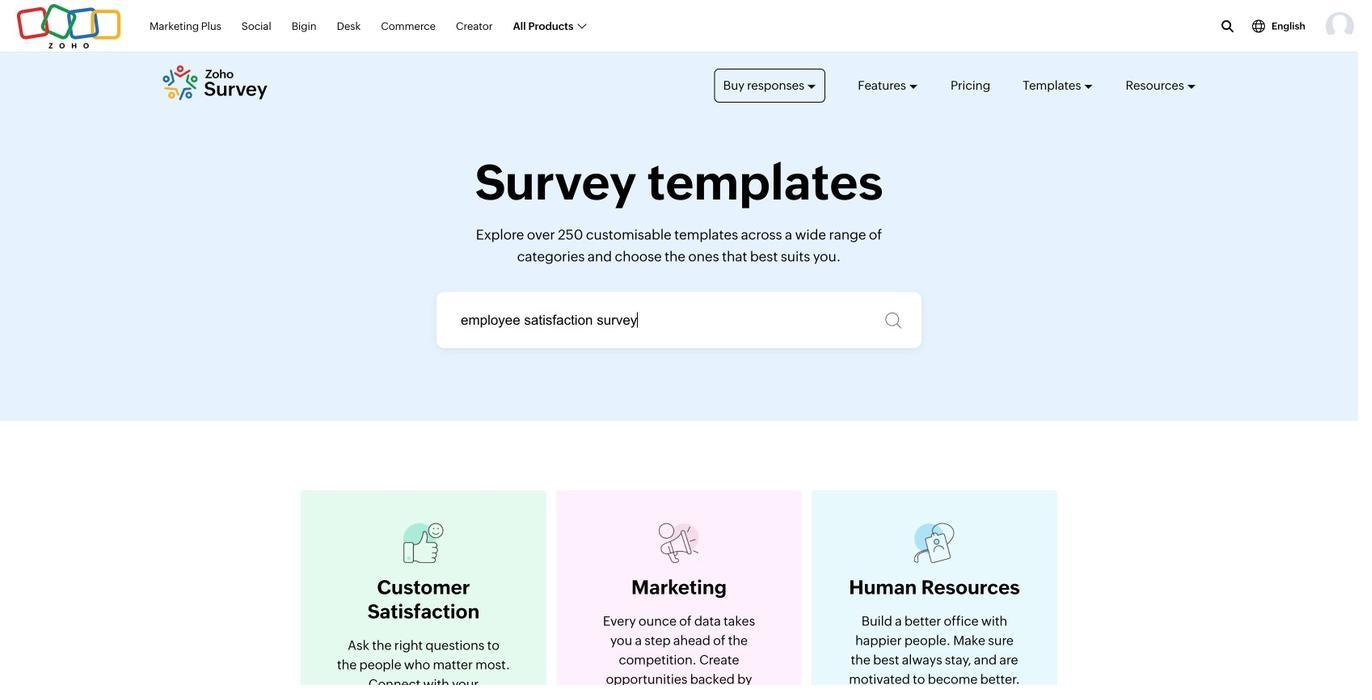 Task type: vqa. For each thing, say whether or not it's contained in the screenshot.
greg robinson image
yes



Task type: describe. For each thing, give the bounding box(es) containing it.
Search for a 250+ survey template text field
[[437, 292, 922, 348]]

greg robinson image
[[1326, 12, 1354, 40]]

zoho survey logo image
[[162, 65, 268, 101]]



